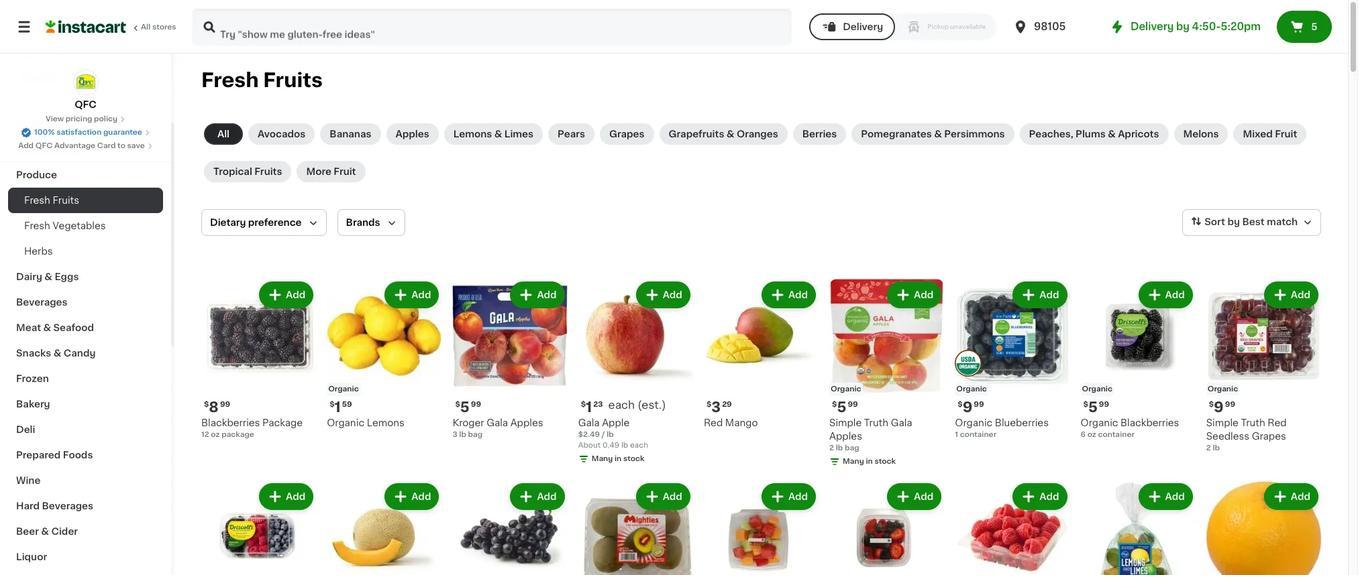Task type: locate. For each thing, give the bounding box(es) containing it.
99 up seedless in the right of the page
[[1226, 402, 1236, 409]]

qfc up view pricing policy link
[[75, 100, 97, 109]]

1 $ 9 99 from the left
[[958, 401, 985, 415]]

1 vertical spatial grapes
[[1253, 432, 1287, 442]]

2 blackberries from the left
[[1121, 419, 1180, 428]]

1 horizontal spatial fruit
[[1276, 130, 1298, 139]]

1 $ 5 99 from the left
[[455, 401, 481, 415]]

0 horizontal spatial 2
[[830, 445, 834, 453]]

2 truth from the left
[[1242, 419, 1266, 428]]

fresh fruits
[[201, 70, 323, 90], [24, 196, 79, 205]]

1 horizontal spatial stock
[[875, 459, 896, 466]]

$ left 29
[[707, 402, 712, 409]]

$ 9 99 for simple truth red seedless grapes
[[1210, 401, 1236, 415]]

qfc down 100%
[[35, 142, 53, 150]]

add inside add qfc advantage card to save link
[[18, 142, 34, 150]]

product group
[[201, 279, 316, 441], [327, 279, 442, 430], [453, 279, 568, 441], [578, 279, 693, 468], [704, 279, 819, 430], [830, 279, 945, 471], [956, 279, 1070, 441], [1081, 279, 1196, 441], [1207, 279, 1322, 455], [201, 481, 316, 576], [327, 481, 442, 576], [453, 481, 568, 576], [578, 481, 693, 576], [704, 481, 819, 576], [830, 481, 945, 576], [956, 481, 1070, 576], [1081, 481, 1196, 576], [1207, 481, 1322, 576]]

fresh for fresh vegetables link
[[24, 222, 50, 231]]

by for sort
[[1228, 218, 1241, 227]]

liquor
[[16, 553, 47, 563]]

fruit right mixed
[[1276, 130, 1298, 139]]

& right the beer
[[41, 528, 49, 537]]

1 horizontal spatial many in stock
[[843, 459, 896, 466]]

1 horizontal spatial 2
[[1207, 445, 1212, 453]]

beverages up cider
[[42, 502, 93, 512]]

hard beverages link
[[8, 494, 163, 520]]

pomegranates & persimmons link
[[852, 124, 1015, 145]]

5 for simple truth gala apples
[[837, 401, 847, 415]]

gala inside the simple truth gala apples 2 lb bag
[[891, 419, 913, 428]]

0 horizontal spatial 9
[[963, 401, 973, 415]]

stock down 'gala apple $2.49 / lb about 0.49 lb each'
[[624, 456, 645, 463]]

$ 5 99 for kroger gala apples
[[455, 401, 481, 415]]

simple for apples
[[830, 419, 862, 428]]

melons
[[1184, 130, 1219, 139]]

0 horizontal spatial container
[[960, 432, 997, 439]]

3 left 29
[[712, 401, 721, 415]]

bananas
[[330, 130, 372, 139]]

simple inside the simple truth gala apples 2 lb bag
[[830, 419, 862, 428]]

0 horizontal spatial $ 9 99
[[958, 401, 985, 415]]

2 horizontal spatial $ 5 99
[[1084, 401, 1110, 415]]

& left persimmons
[[935, 130, 942, 139]]

by inside delivery by 4:50-5:20pm link
[[1177, 21, 1190, 32]]

container right 6
[[1099, 432, 1135, 439]]

3 gala from the left
[[891, 419, 913, 428]]

limes
[[505, 130, 534, 139]]

2 vertical spatial fresh
[[24, 222, 50, 231]]

5 99 from the left
[[1100, 402, 1110, 409]]

oz right 6
[[1088, 432, 1097, 439]]

3
[[712, 401, 721, 415], [453, 432, 458, 439]]

1 horizontal spatial delivery
[[1131, 21, 1174, 32]]

0 horizontal spatial truth
[[865, 419, 889, 428]]

0 horizontal spatial 3
[[453, 432, 458, 439]]

0 horizontal spatial apples
[[396, 130, 429, 139]]

gala inside 'kroger gala apples 3 lb bag'
[[487, 419, 508, 428]]

$ 9 99 up organic blueberries 1 container
[[958, 401, 985, 415]]

1 horizontal spatial $ 5 99
[[833, 401, 858, 415]]

0 vertical spatial fruit
[[1276, 130, 1298, 139]]

oz inside blackberries package 12 oz package
[[211, 432, 220, 439]]

0 horizontal spatial in
[[615, 456, 622, 463]]

by
[[1177, 21, 1190, 32], [1228, 218, 1241, 227]]

container
[[960, 432, 997, 439], [1099, 432, 1135, 439]]

apples
[[396, 130, 429, 139], [511, 419, 543, 428], [830, 432, 863, 442]]

0 vertical spatial apples
[[396, 130, 429, 139]]

beer
[[16, 528, 39, 537]]

$ down item badge icon
[[958, 402, 963, 409]]

dairy & eggs
[[16, 273, 79, 282]]

1 container from the left
[[960, 432, 997, 439]]

0 horizontal spatial gala
[[487, 419, 508, 428]]

$ 9 99 for organic blueberries
[[958, 401, 985, 415]]

bag
[[468, 432, 483, 439], [845, 445, 860, 453]]

apples inside the simple truth gala apples 2 lb bag
[[830, 432, 863, 442]]

view pricing policy
[[46, 115, 118, 123]]

1 horizontal spatial by
[[1228, 218, 1241, 227]]

all link
[[204, 124, 243, 145]]

1 simple from the left
[[830, 419, 862, 428]]

1 horizontal spatial all
[[217, 130, 230, 139]]

9 for organic blueberries
[[963, 401, 973, 415]]

1 vertical spatial lemons
[[367, 419, 405, 428]]

0 vertical spatial lemons
[[454, 130, 492, 139]]

all
[[141, 23, 151, 31], [217, 130, 230, 139]]

1 vertical spatial all
[[217, 130, 230, 139]]

in down the simple truth gala apples 2 lb bag
[[866, 459, 873, 466]]

in down the 0.49
[[615, 456, 622, 463]]

apricots
[[1119, 130, 1160, 139]]

0 vertical spatial each
[[609, 400, 635, 411]]

fresh up herbs
[[24, 222, 50, 231]]

add
[[18, 142, 34, 150], [286, 291, 306, 300], [412, 291, 431, 300], [537, 291, 557, 300], [663, 291, 683, 300], [789, 291, 808, 300], [914, 291, 934, 300], [1040, 291, 1060, 300], [1166, 291, 1185, 300], [1291, 291, 1311, 300], [286, 493, 306, 502], [412, 493, 431, 502], [537, 493, 557, 502], [663, 493, 683, 502], [789, 493, 808, 502], [914, 493, 934, 502], [1040, 493, 1060, 502], [1166, 493, 1185, 502], [1291, 493, 1311, 502]]

grapefruits & oranges
[[669, 130, 779, 139]]

oz for 8
[[211, 432, 220, 439]]

fruit inside 'link'
[[334, 167, 356, 177]]

pricing
[[66, 115, 92, 123]]

lemons & limes
[[454, 130, 534, 139]]

& left limes
[[495, 130, 502, 139]]

grapes right seedless in the right of the page
[[1253, 432, 1287, 442]]

9 for simple truth red seedless grapes
[[1214, 401, 1224, 415]]

& for persimmons
[[935, 130, 942, 139]]

2 container from the left
[[1099, 432, 1135, 439]]

dietary preference
[[210, 218, 302, 228]]

lemons & limes link
[[444, 124, 543, 145]]

fruit right more
[[334, 167, 356, 177]]

$2.49
[[578, 432, 600, 439]]

1
[[335, 401, 341, 415], [586, 401, 592, 415], [956, 432, 959, 439]]

fresh
[[201, 70, 259, 90], [24, 196, 50, 205], [24, 222, 50, 231]]

0 vertical spatial qfc
[[75, 100, 97, 109]]

truth for apples
[[865, 419, 889, 428]]

$ up 12
[[204, 402, 209, 409]]

1 horizontal spatial oz
[[1088, 432, 1097, 439]]

by right sort
[[1228, 218, 1241, 227]]

bananas link
[[320, 124, 381, 145]]

2 vertical spatial apples
[[830, 432, 863, 442]]

$ up kroger
[[455, 402, 460, 409]]

more
[[306, 167, 332, 177]]

$
[[204, 402, 209, 409], [330, 402, 335, 409], [455, 402, 460, 409], [581, 402, 586, 409], [833, 402, 837, 409], [958, 402, 963, 409], [1084, 402, 1089, 409], [707, 402, 712, 409], [1210, 402, 1214, 409]]

container down blueberries
[[960, 432, 997, 439]]

red mango
[[704, 419, 758, 428]]

1 horizontal spatial blackberries
[[1121, 419, 1180, 428]]

Best match Sort by field
[[1183, 209, 1322, 236]]

candy
[[64, 349, 96, 358]]

qfc logo image
[[73, 70, 98, 95]]

delivery inside delivery by 4:50-5:20pm link
[[1131, 21, 1174, 32]]

1 vertical spatial apples
[[511, 419, 543, 428]]

0 vertical spatial beverages
[[16, 298, 68, 307]]

each right the 0.49
[[630, 443, 649, 450]]

99 for simple truth red seedless grapes
[[1226, 402, 1236, 409]]

stock down the simple truth gala apples 2 lb bag
[[875, 459, 896, 466]]

0 horizontal spatial blackberries
[[201, 419, 260, 428]]

2 2 from the left
[[1207, 445, 1212, 453]]

berries
[[803, 130, 837, 139]]

mixed
[[1244, 130, 1273, 139]]

all left stores
[[141, 23, 151, 31]]

truth inside "simple truth red seedless grapes 2 lb"
[[1242, 419, 1266, 428]]

dietary preference button
[[201, 209, 327, 236]]

0 vertical spatial grapes
[[610, 130, 645, 139]]

oz inside organic blackberries 6 oz container
[[1088, 432, 1097, 439]]

0 vertical spatial bag
[[468, 432, 483, 439]]

0 vertical spatial fresh fruits
[[201, 70, 323, 90]]

simple inside "simple truth red seedless grapes 2 lb"
[[1207, 419, 1239, 428]]

None search field
[[192, 8, 792, 46]]

simple truth gala apples 2 lb bag
[[830, 419, 913, 453]]

0 horizontal spatial many
[[592, 456, 613, 463]]

6 $ from the left
[[958, 402, 963, 409]]

delivery
[[1131, 21, 1174, 32], [843, 22, 884, 32]]

1 horizontal spatial many
[[843, 459, 865, 466]]

& for oranges
[[727, 130, 735, 139]]

hard beverages
[[16, 502, 93, 512]]

1 oz from the left
[[211, 432, 220, 439]]

0 horizontal spatial by
[[1177, 21, 1190, 32]]

99 up the simple truth gala apples 2 lb bag
[[848, 402, 858, 409]]

0 horizontal spatial $ 5 99
[[455, 401, 481, 415]]

59
[[342, 402, 352, 409]]

1 horizontal spatial simple
[[1207, 419, 1239, 428]]

9 $ from the left
[[1210, 402, 1214, 409]]

$ inside $ 3 29
[[707, 402, 712, 409]]

0 vertical spatial by
[[1177, 21, 1190, 32]]

$ 5 99 up kroger
[[455, 401, 481, 415]]

99 right 8
[[220, 402, 230, 409]]

lb inside 'kroger gala apples 3 lb bag'
[[459, 432, 467, 439]]

1 99 from the left
[[220, 402, 230, 409]]

beverages
[[16, 298, 68, 307], [42, 502, 93, 512]]

1 vertical spatial 3
[[453, 432, 458, 439]]

$ 1 59
[[330, 401, 352, 415]]

0 horizontal spatial red
[[704, 419, 723, 428]]

2 horizontal spatial apples
[[830, 432, 863, 442]]

0 horizontal spatial 1
[[335, 401, 341, 415]]

stock
[[624, 456, 645, 463], [875, 459, 896, 466]]

fresh fruits inside fresh fruits link
[[24, 196, 79, 205]]

wine link
[[8, 469, 163, 494]]

2 $ 9 99 from the left
[[1210, 401, 1236, 415]]

1 horizontal spatial $ 9 99
[[1210, 401, 1236, 415]]

$ for organic blackberries
[[1084, 402, 1089, 409]]

fruit for more fruit
[[334, 167, 356, 177]]

1 9 from the left
[[963, 401, 973, 415]]

9 up seedless in the right of the page
[[1214, 401, 1224, 415]]

& right meat
[[43, 324, 51, 333]]

0 horizontal spatial oz
[[211, 432, 220, 439]]

oz
[[211, 432, 220, 439], [1088, 432, 1097, 439]]

2 simple from the left
[[1207, 419, 1239, 428]]

many in stock down the 0.49
[[592, 456, 645, 463]]

23
[[594, 402, 603, 409]]

delivery for delivery by 4:50-5:20pm
[[1131, 21, 1174, 32]]

1 horizontal spatial 3
[[712, 401, 721, 415]]

0 horizontal spatial simple
[[830, 419, 862, 428]]

fresh fruits up fresh vegetables
[[24, 196, 79, 205]]

1 vertical spatial fresh fruits
[[24, 196, 79, 205]]

1 horizontal spatial red
[[1268, 419, 1287, 428]]

oz right 12
[[211, 432, 220, 439]]

by inside best match sort by field
[[1228, 218, 1241, 227]]

2 9 from the left
[[1214, 401, 1224, 415]]

2 oz from the left
[[1088, 432, 1097, 439]]

1 horizontal spatial container
[[1099, 432, 1135, 439]]

fruits right the tropical
[[255, 167, 282, 177]]

0 vertical spatial 3
[[712, 401, 721, 415]]

it
[[59, 45, 66, 54]]

98105 button
[[1013, 8, 1094, 46]]

organic blackberries 6 oz container
[[1081, 419, 1180, 439]]

delivery by 4:50-5:20pm
[[1131, 21, 1261, 32]]

$ up the simple truth gala apples 2 lb bag
[[833, 402, 837, 409]]

0 horizontal spatial fresh fruits
[[24, 196, 79, 205]]

2 red from the left
[[1268, 419, 1287, 428]]

1 horizontal spatial grapes
[[1253, 432, 1287, 442]]

$ left 23
[[581, 402, 586, 409]]

99 for organic blackberries
[[1100, 402, 1110, 409]]

truth inside the simple truth gala apples 2 lb bag
[[865, 419, 889, 428]]

about
[[578, 443, 601, 450]]

$ left 59
[[330, 402, 335, 409]]

1 vertical spatial by
[[1228, 218, 1241, 227]]

melons link
[[1174, 124, 1229, 145]]

& left the candy on the bottom left of page
[[54, 349, 61, 358]]

0 horizontal spatial delivery
[[843, 22, 884, 32]]

6 99 from the left
[[1226, 402, 1236, 409]]

many down the simple truth gala apples 2 lb bag
[[843, 459, 865, 466]]

1 horizontal spatial 1
[[586, 401, 592, 415]]

1 horizontal spatial bag
[[845, 445, 860, 453]]

1 2 from the left
[[830, 445, 834, 453]]

tropical fruits link
[[204, 161, 292, 183]]

bag inside 'kroger gala apples 3 lb bag'
[[468, 432, 483, 439]]

grapes inside "simple truth red seedless grapes 2 lb"
[[1253, 432, 1287, 442]]

buy it again link
[[8, 36, 163, 63]]

1 gala from the left
[[487, 419, 508, 428]]

each (est.)
[[609, 400, 666, 411]]

0 vertical spatial all
[[141, 23, 151, 31]]

99 up organic blueberries 1 container
[[974, 402, 985, 409]]

meat & seafood link
[[8, 316, 163, 341]]

2 gala from the left
[[578, 419, 600, 428]]

each inside 'gala apple $2.49 / lb about 0.49 lb each'
[[630, 443, 649, 450]]

fresh up the all link
[[201, 70, 259, 90]]

7 $ from the left
[[1084, 402, 1089, 409]]

99 inside "$ 8 99"
[[220, 402, 230, 409]]

100% satisfaction guarantee
[[34, 129, 142, 136]]

grapes right pears link
[[610, 130, 645, 139]]

fresh down produce
[[24, 196, 50, 205]]

1 inside organic blueberries 1 container
[[956, 432, 959, 439]]

by left 4:50-
[[1177, 21, 1190, 32]]

recipes link
[[8, 111, 163, 137]]

$ inside "$ 8 99"
[[204, 402, 209, 409]]

0 horizontal spatial lemons
[[367, 419, 405, 428]]

delivery inside delivery button
[[843, 22, 884, 32]]

5 $ from the left
[[833, 402, 837, 409]]

blackberries inside blackberries package 12 oz package
[[201, 419, 260, 428]]

1 vertical spatial fruit
[[334, 167, 356, 177]]

4 $ from the left
[[581, 402, 586, 409]]

2 horizontal spatial 1
[[956, 432, 959, 439]]

1 vertical spatial bag
[[845, 445, 860, 453]]

product group containing 3
[[704, 279, 819, 430]]

1 horizontal spatial truth
[[1242, 419, 1266, 428]]

lb inside the simple truth gala apples 2 lb bag
[[836, 445, 843, 453]]

8 $ from the left
[[707, 402, 712, 409]]

$ 9 99 up seedless in the right of the page
[[1210, 401, 1236, 415]]

peaches,
[[1029, 130, 1074, 139]]

grapes
[[610, 130, 645, 139], [1253, 432, 1287, 442]]

organic inside organic blackberries 6 oz container
[[1081, 419, 1119, 428]]

2 horizontal spatial gala
[[891, 419, 913, 428]]

item badge image
[[956, 350, 982, 377]]

many down the 0.49
[[592, 456, 613, 463]]

0 horizontal spatial all
[[141, 23, 151, 31]]

1 vertical spatial fresh
[[24, 196, 50, 205]]

product group containing 8
[[201, 279, 316, 441]]

beverages down dairy & eggs
[[16, 298, 68, 307]]

many in stock
[[592, 456, 645, 463], [843, 459, 896, 466]]

1 $ from the left
[[204, 402, 209, 409]]

99
[[220, 402, 230, 409], [471, 402, 481, 409], [848, 402, 858, 409], [974, 402, 985, 409], [1100, 402, 1110, 409], [1226, 402, 1236, 409]]

$ 5 99 up the simple truth gala apples 2 lb bag
[[833, 401, 858, 415]]

many in stock down the simple truth gala apples 2 lb bag
[[843, 459, 896, 466]]

99 for simple truth gala apples
[[848, 402, 858, 409]]

best match
[[1243, 218, 1298, 227]]

1 red from the left
[[704, 419, 723, 428]]

9 up organic blueberries 1 container
[[963, 401, 973, 415]]

1 truth from the left
[[865, 419, 889, 428]]

container inside organic blackberries 6 oz container
[[1099, 432, 1135, 439]]

0 horizontal spatial bag
[[468, 432, 483, 439]]

2 $ 5 99 from the left
[[833, 401, 858, 415]]

fresh fruits up avocados
[[201, 70, 323, 90]]

3 99 from the left
[[848, 402, 858, 409]]

& right the 'plums'
[[1108, 130, 1116, 139]]

prepared
[[16, 451, 61, 461]]

& for cider
[[41, 528, 49, 537]]

foods
[[63, 451, 93, 461]]

advantage
[[54, 142, 95, 150]]

2 $ from the left
[[330, 402, 335, 409]]

match
[[1267, 218, 1298, 227]]

fresh fruits link
[[8, 188, 163, 213]]

gala
[[487, 419, 508, 428], [578, 419, 600, 428], [891, 419, 913, 428]]

& left oranges
[[727, 130, 735, 139]]

3 down kroger
[[453, 432, 458, 439]]

1 blackberries from the left
[[201, 419, 260, 428]]

3 $ from the left
[[455, 402, 460, 409]]

red
[[704, 419, 723, 428], [1268, 419, 1287, 428]]

fruits
[[263, 70, 323, 90], [255, 167, 282, 177], [53, 196, 79, 205]]

& left eggs
[[45, 273, 52, 282]]

delivery for delivery
[[843, 22, 884, 32]]

1 horizontal spatial in
[[866, 459, 873, 466]]

all for all
[[217, 130, 230, 139]]

simple for seedless
[[1207, 419, 1239, 428]]

fruits up fresh vegetables
[[53, 196, 79, 205]]

$ up seedless in the right of the page
[[1210, 402, 1214, 409]]

0 horizontal spatial fruit
[[334, 167, 356, 177]]

99 up kroger
[[471, 402, 481, 409]]

& for eggs
[[45, 273, 52, 282]]

simple truth red seedless grapes 2 lb
[[1207, 419, 1287, 453]]

delivery by 4:50-5:20pm link
[[1110, 19, 1261, 35]]

bag inside the simple truth gala apples 2 lb bag
[[845, 445, 860, 453]]

$ 5 99 up 6
[[1084, 401, 1110, 415]]

in
[[615, 456, 622, 463], [866, 459, 873, 466]]

1 vertical spatial beverages
[[42, 502, 93, 512]]

1 horizontal spatial gala
[[578, 419, 600, 428]]

$ for kroger gala apples
[[455, 402, 460, 409]]

99 for kroger gala apples
[[471, 402, 481, 409]]

$ up 6
[[1084, 402, 1089, 409]]

1 vertical spatial each
[[630, 443, 649, 450]]

99 up organic blackberries 6 oz container
[[1100, 402, 1110, 409]]

1 horizontal spatial 9
[[1214, 401, 1224, 415]]

2 99 from the left
[[471, 402, 481, 409]]

each up apple
[[609, 400, 635, 411]]

organic
[[328, 386, 359, 394], [831, 386, 862, 394], [957, 386, 987, 394], [1083, 386, 1113, 394], [1208, 386, 1239, 394], [327, 419, 365, 428], [956, 419, 993, 428], [1081, 419, 1119, 428]]

& inside "link"
[[45, 273, 52, 282]]

fruits up avocados
[[263, 70, 323, 90]]

prepared foods link
[[8, 443, 163, 469]]

$ 8 99
[[204, 401, 230, 415]]

1 horizontal spatial fresh fruits
[[201, 70, 323, 90]]

4 99 from the left
[[974, 402, 985, 409]]

blackberries package 12 oz package
[[201, 419, 303, 439]]

1 vertical spatial qfc
[[35, 142, 53, 150]]

$ inside $ 1 59
[[330, 402, 335, 409]]

1 horizontal spatial apples
[[511, 419, 543, 428]]

4:50-
[[1193, 21, 1221, 32]]

3 $ 5 99 from the left
[[1084, 401, 1110, 415]]

beverages link
[[8, 290, 163, 316]]

$ inside $ 1 23
[[581, 402, 586, 409]]

0 vertical spatial fresh
[[201, 70, 259, 90]]

all up the tropical
[[217, 130, 230, 139]]



Task type: describe. For each thing, give the bounding box(es) containing it.
instacart logo image
[[46, 19, 126, 35]]

herbs
[[24, 247, 53, 256]]

bakery
[[16, 400, 50, 410]]

5 button
[[1278, 11, 1333, 43]]

peaches, plums & apricots
[[1029, 130, 1160, 139]]

container inside organic blueberries 1 container
[[960, 432, 997, 439]]

plums
[[1076, 130, 1106, 139]]

oz for 5
[[1088, 432, 1097, 439]]

more fruit
[[306, 167, 356, 177]]

prepared foods
[[16, 451, 93, 461]]

frozen link
[[8, 367, 163, 392]]

gala apple $2.49 / lb about 0.49 lb each
[[578, 419, 649, 450]]

0 horizontal spatial many in stock
[[592, 456, 645, 463]]

3 inside 'kroger gala apples 3 lb bag'
[[453, 432, 458, 439]]

recipes
[[16, 119, 56, 129]]

deli link
[[8, 418, 163, 443]]

truth for seedless
[[1242, 419, 1266, 428]]

dairy & eggs link
[[8, 265, 163, 290]]

98105
[[1035, 21, 1066, 32]]

preference
[[248, 218, 302, 228]]

qfc link
[[73, 70, 98, 111]]

0 horizontal spatial stock
[[624, 456, 645, 463]]

meat & seafood
[[16, 324, 94, 333]]

1 horizontal spatial qfc
[[75, 100, 97, 109]]

seedless
[[1207, 432, 1250, 442]]

100%
[[34, 129, 55, 136]]

red inside "simple truth red seedless grapes 2 lb"
[[1268, 419, 1287, 428]]

mixed fruit link
[[1234, 124, 1307, 145]]

$ for simple truth red seedless grapes
[[1210, 402, 1214, 409]]

organic blueberries 1 container
[[956, 419, 1049, 439]]

$1.23 each (estimated) element
[[578, 400, 693, 417]]

peaches, plums & apricots link
[[1020, 124, 1169, 145]]

produce
[[16, 171, 57, 180]]

8
[[209, 401, 219, 415]]

all stores link
[[46, 8, 177, 46]]

apples inside 'kroger gala apples 3 lb bag'
[[511, 419, 543, 428]]

99 for organic blueberries
[[974, 402, 985, 409]]

(est.)
[[638, 400, 666, 411]]

$ for organic lemons
[[330, 402, 335, 409]]

card
[[97, 142, 116, 150]]

5:20pm
[[1221, 21, 1261, 32]]

pears link
[[549, 124, 595, 145]]

all for all stores
[[141, 23, 151, 31]]

beer & cider link
[[8, 520, 163, 545]]

save
[[127, 142, 145, 150]]

each inside $1.23 each (estimated) element
[[609, 400, 635, 411]]

cider
[[51, 528, 78, 537]]

avocados link
[[248, 124, 315, 145]]

2 inside the simple truth gala apples 2 lb bag
[[830, 445, 834, 453]]

beer & cider
[[16, 528, 78, 537]]

29
[[722, 402, 732, 409]]

snacks & candy
[[16, 349, 96, 358]]

$ for organic blueberries
[[958, 402, 963, 409]]

12
[[201, 432, 209, 439]]

satisfaction
[[56, 129, 102, 136]]

deli
[[16, 426, 35, 435]]

fresh for fresh fruits link
[[24, 196, 50, 205]]

produce link
[[8, 162, 163, 188]]

$ 5 99 for organic blackberries
[[1084, 401, 1110, 415]]

dairy
[[16, 273, 42, 282]]

5 for kroger gala apples
[[460, 401, 470, 415]]

eggs
[[55, 273, 79, 282]]

oranges
[[737, 130, 779, 139]]

service type group
[[810, 13, 997, 40]]

99 for blackberries package
[[220, 402, 230, 409]]

& for candy
[[54, 349, 61, 358]]

to
[[118, 142, 125, 150]]

grapes link
[[600, 124, 654, 145]]

sort by
[[1205, 218, 1241, 227]]

pears
[[558, 130, 585, 139]]

blueberries
[[995, 419, 1049, 428]]

2 inside "simple truth red seedless grapes 2 lb"
[[1207, 445, 1212, 453]]

brands
[[346, 218, 380, 228]]

1 for $ 1 59
[[335, 401, 341, 415]]

fruit for mixed fruit
[[1276, 130, 1298, 139]]

dietary
[[210, 218, 246, 228]]

Search field
[[193, 9, 791, 44]]

vegetables
[[53, 222, 106, 231]]

add qfc advantage card to save
[[18, 142, 145, 150]]

$ 3 29
[[707, 401, 732, 415]]

lb inside "simple truth red seedless grapes 2 lb"
[[1213, 445, 1220, 453]]

organic inside organic blueberries 1 container
[[956, 419, 993, 428]]

gala inside 'gala apple $2.49 / lb about 0.49 lb each'
[[578, 419, 600, 428]]

kroger
[[453, 419, 484, 428]]

fresh vegetables link
[[8, 213, 163, 239]]

pomegranates & persimmons
[[862, 130, 1005, 139]]

again
[[68, 45, 94, 54]]

2 vertical spatial fruits
[[53, 196, 79, 205]]

$ for red mango
[[707, 402, 712, 409]]

0 horizontal spatial qfc
[[35, 142, 53, 150]]

$ 5 99 for simple truth gala apples
[[833, 401, 858, 415]]

guarantee
[[103, 129, 142, 136]]

wine
[[16, 477, 41, 486]]

seafood
[[53, 324, 94, 333]]

apples link
[[386, 124, 439, 145]]

by for delivery
[[1177, 21, 1190, 32]]

persimmons
[[945, 130, 1005, 139]]

blackberries inside organic blackberries 6 oz container
[[1121, 419, 1180, 428]]

1 for $ 1 23
[[586, 401, 592, 415]]

5 inside 'button'
[[1312, 22, 1318, 32]]

snacks
[[16, 349, 51, 358]]

& for seafood
[[43, 324, 51, 333]]

view pricing policy link
[[46, 114, 126, 125]]

0 horizontal spatial grapes
[[610, 130, 645, 139]]

5 for organic blackberries
[[1089, 401, 1098, 415]]

1 vertical spatial fruits
[[255, 167, 282, 177]]

0 vertical spatial fruits
[[263, 70, 323, 90]]

policy
[[94, 115, 118, 123]]

0.49
[[603, 443, 620, 450]]

mango
[[726, 419, 758, 428]]

$ for blackberries package
[[204, 402, 209, 409]]

$ for simple truth gala apples
[[833, 402, 837, 409]]

1 horizontal spatial lemons
[[454, 130, 492, 139]]

mixed fruit
[[1244, 130, 1298, 139]]

brands button
[[337, 209, 405, 236]]

tropical fruits
[[213, 167, 282, 177]]

apple
[[602, 419, 630, 428]]

lists
[[38, 72, 61, 81]]

frozen
[[16, 375, 49, 384]]

& for limes
[[495, 130, 502, 139]]

thanksgiving
[[16, 145, 80, 154]]

grapefruits
[[669, 130, 725, 139]]

more fruit link
[[297, 161, 366, 183]]

tropical
[[213, 167, 252, 177]]

thanksgiving link
[[8, 137, 163, 162]]



Task type: vqa. For each thing, say whether or not it's contained in the screenshot.
'$ 1 23'
yes



